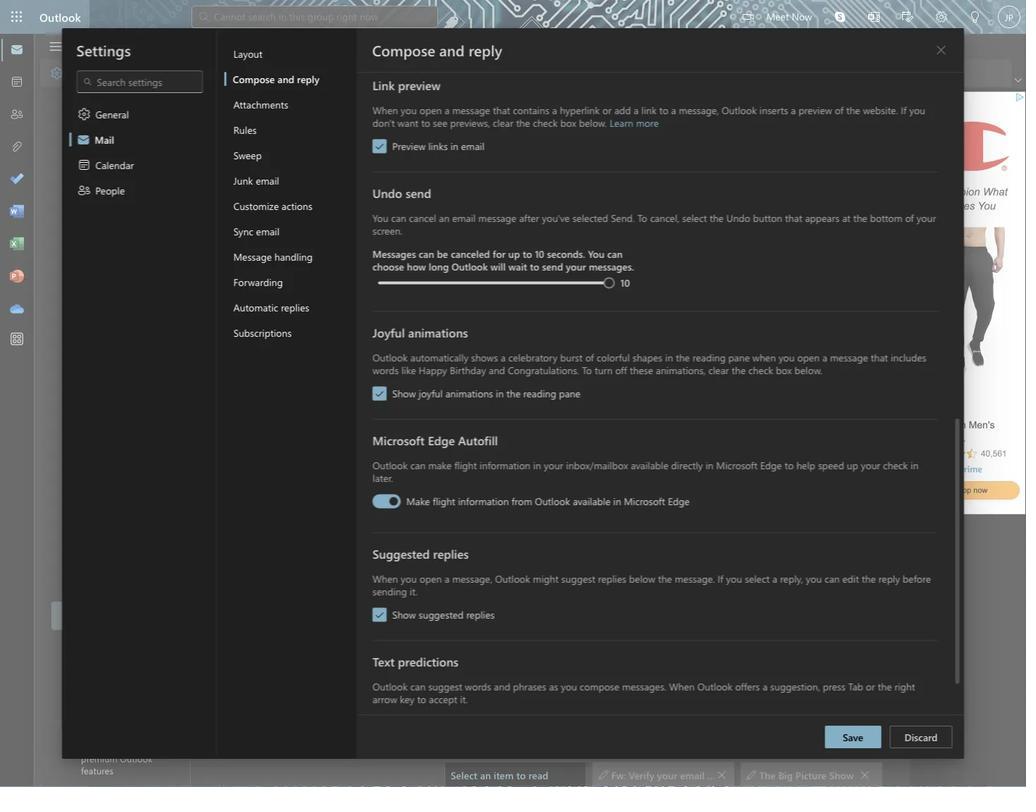 Task type: vqa. For each thing, say whether or not it's contained in the screenshot.
middle When
yes



Task type: locate. For each thing, give the bounding box(es) containing it.
settings heading
[[76, 40, 131, 60]]

1 t- from the top
[[240, 223, 249, 236]]

it. inside outlook can suggest words and phrases as you compose messages. when outlook offers a suggestion, press tab or the right arrow key to accept it.
[[460, 693, 468, 706]]

undo inside you can cancel an email message after you've selected send. to cancel, select the undo button that appears at the bottom of your screen.
[[726, 211, 750, 224]]

0 horizontal spatial compose
[[233, 72, 275, 85]]

0 vertical spatial select
[[682, 211, 707, 224]]

2 horizontal spatial  button
[[930, 39, 953, 61]]

of left website.
[[835, 103, 844, 116]]

for
[[493, 247, 506, 260], [754, 450, 767, 463], [707, 768, 720, 781]]

can inside you can cancel an email message after you've selected send. to cancel, select the undo button that appears at the bottom of your screen.
[[391, 211, 406, 224]]

button
[[753, 211, 782, 224]]

1 horizontal spatial microsoft
[[624, 494, 665, 507]]

2 vertical spatial microsoft
[[624, 494, 665, 507]]

might
[[533, 572, 559, 585]]

a right inserts
[[791, 103, 796, 116]]

left-rail-appbar navigation
[[3, 34, 31, 326]]

you right as
[[561, 680, 577, 693]]

customize actions button
[[224, 193, 358, 218]]

watchers for cloud watchers 1 member
[[277, 111, 325, 127]]

outlook right premium
[[120, 752, 153, 765]]

 tree item
[[51, 179, 178, 207]]

microsoft inside outlook can make flight information in your inbox/mailbox available directly in microsoft edge to help speed up your check in later.
[[716, 458, 758, 471]]

outlook up camera
[[674, 450, 710, 463]]

cw left automatic on the top left of the page
[[215, 287, 230, 300]]

you
[[372, 211, 388, 224], [588, 247, 604, 260]]

actions
[[282, 199, 313, 212]]

outlook left inserts
[[722, 103, 757, 116]]

 button for the big picture show
[[855, 765, 875, 785]]

sending
[[372, 585, 407, 598]]

view left settings
[[67, 66, 88, 79]]

email inside reading pane main content
[[680, 768, 705, 781]]

0 vertical spatial edge
[[428, 432, 455, 448]]

1 horizontal spatial box
[[776, 364, 792, 377]]

1 horizontal spatial pane
[[728, 351, 750, 364]]

0 vertical spatial cloud
[[242, 111, 274, 127]]

 for suggested replies
[[374, 610, 384, 620]]

1 horizontal spatial available
[[631, 458, 668, 471]]

1 vertical spatial cloud
[[240, 280, 266, 293]]

1 horizontal spatial view
[[129, 38, 150, 51]]

1 vertical spatial to
[[582, 364, 592, 377]]

1 vertical spatial messages.
[[622, 680, 666, 693]]

0 horizontal spatial 
[[717, 770, 727, 780]]

2 vertical spatial of
[[585, 351, 594, 364]]

1 horizontal spatial you
[[588, 247, 604, 260]]

watchers up sweep button
[[277, 111, 325, 127]]

2  from the left
[[747, 770, 757, 780]]

open inside when you open a message that contains a hyperlink or add a link to a message, outlook inserts a preview of the website. if you don't want to see previews, clear the check box below.
[[419, 103, 442, 116]]

dialog containing settings
[[0, 0, 1027, 787]]

1 vertical spatial message,
[[452, 572, 492, 585]]

of inside you can cancel an email message after you've selected send. to cancel, select the undo button that appears at the bottom of your screen.
[[905, 211, 914, 224]]

3  from the top
[[374, 610, 384, 620]]

1 horizontal spatial  button
[[855, 765, 875, 785]]

 inside the  the big picture show 
[[860, 770, 870, 780]]

 inside joyful animations element
[[374, 389, 384, 398]]

your inside messages can be canceled for up to 10 seconds. you can choose how long outlook will wait to send your messages.
[[566, 260, 586, 273]]

1 horizontal spatial with
[[713, 450, 732, 463]]

2 t- from the top
[[240, 237, 249, 250]]

you up download
[[735, 450, 751, 463]]

1 horizontal spatial home
[[307, 237, 334, 250]]

inbox/mailbox
[[566, 458, 628, 471]]

home inside button
[[81, 38, 107, 51]]

0 horizontal spatial of
[[585, 351, 594, 364]]

suggest down predictions at the bottom of the page
[[428, 680, 462, 693]]

that left contains
[[493, 103, 510, 116]]

when
[[372, 103, 398, 116], [372, 572, 398, 585], [669, 680, 695, 693]]

if right website.
[[901, 103, 907, 116]]

cancel
[[409, 211, 436, 224]]

an right cancel
[[439, 211, 449, 224]]

 inside link preview element
[[374, 141, 384, 151]]

and down layout button
[[278, 72, 295, 85]]

to left help
[[785, 458, 794, 471]]

edge left help
[[760, 458, 782, 471]]

2 vertical spatial that
[[871, 351, 888, 364]]

if right the "message."
[[718, 572, 723, 585]]

0 vertical spatial if
[[901, 103, 907, 116]]

to inside outlook automatically shows a celebratory burst of colorful shapes in the reading pane when you open a message that includes words like happy birthday and congratulations. to turn off these animations, clear the check box below.
[[582, 364, 592, 377]]

microsoft edge autofill
[[372, 432, 498, 448]]

reply
[[469, 40, 502, 60], [297, 72, 320, 85], [879, 572, 900, 585]]

2  from the top
[[374, 389, 384, 398]]

select left the reply,
[[745, 572, 770, 585]]

2 vertical spatial edge
[[668, 494, 690, 507]]

a inside outlook can suggest words and phrases as you compose messages. when outlook offers a suggestion, press tab or the right arrow key to accept it.
[[763, 680, 768, 693]]

0 vertical spatial check
[[533, 116, 558, 129]]

open for preview
[[419, 103, 442, 116]]

for left "wait"
[[493, 247, 506, 260]]

edge down camera
[[668, 494, 690, 507]]

replies inside when you open a message, outlook might suggest replies below the message. if you select a reply, you can edit the reply before sending it.
[[598, 572, 626, 585]]

can for and
[[410, 680, 425, 693]]

a left the reply,
[[772, 572, 777, 585]]

make
[[406, 494, 430, 507]]

items
[[126, 158, 149, 171]]

reading left when
[[693, 351, 726, 364]]

with down going
[[598, 470, 616, 484]]


[[936, 44, 947, 56], [717, 770, 727, 780], [860, 770, 870, 780]]

an left item
[[480, 768, 491, 781]]

and up show joyful animations in the reading pane
[[489, 364, 505, 377]]

edit
[[842, 572, 859, 585]]

it. for open
[[410, 585, 417, 598]]

suggest inside outlook can suggest words and phrases as you compose messages. when outlook offers a suggestion, press tab or the right arrow key to accept it.
[[428, 680, 462, 693]]

tab list
[[70, 34, 203, 56]]

compose and reply tab panel
[[358, 28, 964, 776]]

message inside outlook automatically shows a celebratory burst of colorful shapes in the reading pane when you open a message that includes words like happy birthday and congratulations. to turn off these animations, clear the check box below.
[[830, 351, 868, 364]]

box inside when you open a message that contains a hyperlink or add a link to a message, outlook inserts a preview of the website. if you don't want to see previews, clear the check box below.
[[560, 116, 576, 129]]

outlook down behind
[[451, 260, 488, 273]]

cloud inside "cloud watchers 1 member"
[[242, 111, 274, 127]]

message
[[452, 103, 490, 116], [478, 211, 516, 224], [830, 351, 868, 364]]

messages. right seconds. at the right
[[589, 260, 634, 273]]

1  from the top
[[374, 141, 384, 151]]

compose and reply inside tab panel
[[372, 40, 502, 60]]

0 vertical spatial pane
[[728, 351, 750, 364]]

 inside settings tab list
[[77, 107, 91, 121]]

customize
[[234, 199, 279, 212]]

cloud watchers button
[[240, 111, 325, 129]]

1 vertical spatial message
[[478, 211, 516, 224]]

 left big
[[747, 770, 757, 780]]

you can cancel an email message after you've selected send. to cancel, select the undo button that appears at the bottom of your screen.
[[372, 211, 936, 237]]

to left the turn
[[582, 364, 592, 377]]

1 vertical spatial clear
[[708, 364, 729, 377]]

junk
[[234, 174, 253, 187]]

your
[[917, 211, 936, 224], [566, 260, 586, 273], [544, 458, 563, 471], [861, 458, 881, 471], [619, 470, 638, 484], [658, 768, 678, 781]]

 inside the message list section
[[242, 151, 256, 165]]

show down sending
[[392, 608, 416, 621]]

reading down congratulations.
[[523, 387, 556, 400]]

 inside  fw: verify your email for coupa supplier portal
[[599, 770, 609, 780]]

excel image
[[10, 237, 24, 252]]

to inside outlook can suggest words and phrases as you compose messages. when outlook offers a suggestion, press tab or the right arrow key to accept it.
[[417, 693, 426, 706]]

to right link
[[659, 103, 668, 116]]

show suggested replies
[[392, 608, 495, 621]]

0 horizontal spatial if
[[718, 572, 723, 585]]


[[77, 183, 91, 197]]

0 vertical spatial an
[[439, 211, 449, 224]]

0 vertical spatial show
[[392, 387, 416, 400]]

show inside suggested replies element
[[392, 608, 416, 621]]

arrow
[[372, 693, 397, 706]]

1 vertical spatial for
[[754, 450, 767, 463]]

choose
[[372, 260, 404, 273]]

going
[[589, 450, 616, 463]]

words left like
[[372, 364, 399, 377]]

reading
[[693, 351, 726, 364], [523, 387, 556, 400]]

watchers up automatic replies 'button'
[[269, 280, 310, 293]]

select
[[682, 211, 707, 224], [745, 572, 770, 585]]

 for link preview
[[374, 141, 384, 151]]

outlook banner
[[0, 0, 1027, 34]]

settings
[[76, 40, 131, 60]]

cw inside popup button
[[208, 120, 226, 135]]

onedrive image
[[10, 302, 24, 316]]

cloud watchers image for cw popup button
[[200, 111, 234, 144]]

0 vertical spatial 
[[50, 66, 64, 80]]

pane inside outlook automatically shows a celebratory burst of colorful shapes in the reading pane when you open a message that includes words like happy birthday and congratulations. to turn off these animations, clear the check box below.
[[728, 351, 750, 364]]

help
[[796, 458, 815, 471]]

home
[[81, 38, 107, 51], [307, 237, 334, 250]]

microsoft edge autofill element
[[372, 458, 937, 514]]

it. right accept
[[460, 693, 468, 706]]

1 horizontal spatial 
[[747, 770, 757, 780]]

can for for
[[419, 247, 434, 260]]

1 horizontal spatial if
[[901, 103, 907, 116]]

it.
[[410, 585, 417, 598], [460, 693, 468, 706]]

reply down 'outlook' banner
[[469, 40, 502, 60]]

1 vertical spatial cloud watchers image
[[211, 283, 234, 305]]

1 vertical spatial you
[[588, 247, 604, 260]]

if
[[901, 103, 907, 116], [718, 572, 723, 585]]

suggestion,
[[770, 680, 820, 693]]

the left right
[[878, 680, 892, 693]]

2 vertical spatial for
[[707, 768, 720, 781]]

a left link
[[634, 103, 639, 116]]

undo send
[[372, 185, 431, 201]]

 view settings
[[50, 66, 124, 80]]

message, right link
[[679, 103, 719, 116]]

 inside tree item
[[84, 158, 98, 172]]

below. inside outlook automatically shows a celebratory burst of colorful shapes in the reading pane when you open a message that includes words like happy birthday and congratulations. to turn off these animations, clear the check box below.
[[795, 364, 823, 377]]

the right below
[[658, 572, 672, 585]]

1 horizontal spatial select
[[745, 572, 770, 585]]

messages. right compose
[[622, 680, 666, 693]]

microsoft down 'phone'
[[624, 494, 665, 507]]

 left "joyful"
[[374, 389, 384, 398]]

to do image
[[10, 173, 24, 187]]

message.
[[675, 572, 715, 585]]

a right contains
[[552, 103, 557, 116]]

show inside reading pane main content
[[830, 768, 854, 781]]

t mobile image
[[211, 225, 234, 248]]

calendar
[[95, 158, 134, 171]]

shows
[[471, 351, 498, 364]]

0 vertical spatial box
[[560, 116, 576, 129]]

2 vertical spatial reply
[[879, 572, 900, 585]]

in
[[450, 140, 458, 153], [665, 351, 673, 364], [496, 387, 504, 400], [533, 458, 541, 471], [706, 458, 714, 471], [911, 458, 919, 471], [613, 494, 621, 507]]

1 horizontal spatial undo
[[726, 211, 750, 224]]

you right when
[[779, 351, 795, 364]]

automatic replies button
[[224, 295, 358, 320]]

more apps image
[[10, 333, 24, 347]]

coupa
[[723, 768, 752, 781]]

t- for mobile®
[[240, 237, 249, 250]]

the left big
[[760, 768, 776, 781]]

1  from the left
[[599, 770, 609, 780]]

box inside outlook automatically shows a celebratory burst of colorful shapes in the reading pane when you open a message that includes words like happy birthday and congratulations. to turn off these animations, clear the check box below.
[[776, 364, 792, 377]]

cloud watchers image for cw option
[[211, 283, 234, 305]]

0 horizontal spatial pane
[[559, 387, 580, 400]]

you right seconds. at the right
[[588, 247, 604, 260]]

behind
[[467, 237, 498, 250]]

inbox down junk email
[[241, 191, 270, 207]]

0 horizontal spatial 
[[84, 158, 98, 172]]

your inside you can cancel an email message after you've selected send. to cancel, select the undo button that appears at the bottom of your screen.
[[917, 211, 936, 224]]

1 vertical spatial below.
[[795, 364, 823, 377]]

2 vertical spatial check
[[883, 458, 908, 471]]

contains
[[513, 103, 549, 116]]

undo send element
[[372, 211, 937, 293]]

 down don't
[[374, 141, 384, 151]]

show right picture
[[830, 768, 854, 781]]

or left add
[[602, 103, 612, 116]]

1 vertical spatial it.
[[460, 693, 468, 706]]

1 horizontal spatial 
[[860, 770, 870, 780]]

view up search settings search box
[[129, 38, 150, 51]]

1 horizontal spatial clear
[[708, 364, 729, 377]]

 drafts
[[84, 186, 130, 200]]

it. for suggest
[[460, 693, 468, 706]]

cloud for cloud watchers 1 member
[[242, 111, 274, 127]]

cloud
[[242, 111, 274, 127], [240, 280, 266, 293], [280, 294, 306, 307]]

a
[[444, 103, 449, 116], [552, 103, 557, 116], [634, 103, 639, 116], [671, 103, 676, 116], [791, 103, 796, 116], [501, 351, 506, 364], [822, 351, 827, 364], [444, 572, 449, 585], [772, 572, 777, 585], [763, 680, 768, 693]]

be
[[437, 247, 448, 260]]

below. inside when you open a message that contains a hyperlink or add a link to a message, outlook inserts a preview of the website. if you don't want to see previews, clear the check box below.
[[579, 116, 607, 129]]

open inside outlook automatically shows a celebratory burst of colorful shapes in the reading pane when you open a message that includes words like happy birthday and congratulations. to turn off these animations, clear the check box below.
[[797, 351, 820, 364]]

show
[[392, 387, 416, 400], [392, 608, 416, 621], [830, 768, 854, 781]]

that inside outlook automatically shows a celebratory burst of colorful shapes in the reading pane when you open a message that includes words like happy birthday and congratulations. to turn off these animations, clear the check box below.
[[871, 351, 888, 364]]

open for replies
[[419, 572, 442, 585]]

1 vertical spatial reply
[[297, 72, 320, 85]]

rising
[[410, 237, 437, 250]]

cloud watchers image inside message list no conversations selected list box
[[211, 283, 234, 305]]

1 vertical spatial with
[[598, 470, 616, 484]]

0 horizontal spatial box
[[560, 116, 576, 129]]

0 horizontal spatial or
[[602, 103, 612, 116]]

application containing settings
[[0, 0, 1027, 787]]

bottom
[[870, 211, 903, 224]]

and left the phrases
[[494, 680, 510, 693]]

free.
[[770, 450, 790, 463]]

links
[[428, 140, 448, 153]]

email inside the  send email
[[287, 151, 310, 165]]

1 horizontal spatial 10
[[620, 276, 630, 289]]

messages
[[372, 247, 416, 260]]

outlook inside outlook can make flight information in your inbox/mailbox available directly in microsoft edge to help speed up your check in later.
[[372, 458, 408, 471]]

can down  button
[[391, 211, 406, 224]]

below. right when
[[795, 364, 823, 377]]

powerpoint image
[[10, 270, 24, 284]]

0 vertical spatial information
[[480, 458, 530, 471]]

in inside outlook automatically shows a celebratory burst of colorful shapes in the reading pane when you open a message that includes words like happy birthday and congratulations. to turn off these animations, clear the check box below.
[[665, 351, 673, 364]]

can down text predictions
[[410, 680, 425, 693]]

2 vertical spatial when
[[669, 680, 695, 693]]

reply left before
[[879, 572, 900, 585]]

1 horizontal spatial inbox
[[241, 191, 270, 207]]

cloud watchers image left new
[[211, 283, 234, 305]]

or inside when you open a message that contains a hyperlink or add a link to a message, outlook inserts a preview of the website. if you don't want to see previews, clear the check box below.
[[602, 103, 612, 116]]

up
[[508, 247, 520, 260], [847, 458, 858, 471]]

or right tab
[[866, 680, 875, 693]]

0 vertical spatial clear
[[493, 116, 513, 129]]

open down suggested replies
[[419, 572, 442, 585]]

 right 
[[77, 107, 91, 121]]

0 horizontal spatial send
[[405, 185, 431, 201]]


[[83, 77, 93, 87]]

and inside outlook automatically shows a celebratory burst of colorful shapes in the reading pane when you open a message that includes words like happy birthday and congratulations. to turn off these animations, clear the check box below.
[[489, 364, 505, 377]]

ready
[[392, 294, 417, 307]]

view inside  view settings
[[67, 66, 88, 79]]

2 horizontal spatial of
[[905, 211, 914, 224]]

when down suggested
[[372, 572, 398, 585]]

junk email
[[234, 174, 279, 187]]

it. inside when you open a message, outlook might suggest replies below the message. if you select a reply, you can edit the reply before sending it.
[[410, 585, 417, 598]]

1 vertical spatial 
[[77, 107, 91, 121]]

1 horizontal spatial 
[[77, 107, 91, 121]]

open inside when you open a message, outlook might suggest replies below the message. if you select a reply, you can edit the reply before sending it.
[[419, 572, 442, 585]]

0 horizontal spatial  button
[[717, 765, 727, 785]]

10 down send.
[[620, 276, 630, 289]]

animations up automatically
[[408, 324, 468, 341]]

t- right t
[[240, 223, 249, 236]]

automatic
[[234, 300, 278, 314]]

the right edit
[[862, 572, 876, 585]]

0 horizontal spatial it.
[[410, 585, 417, 598]]

joyful animations
[[372, 324, 468, 341]]

0 horizontal spatial suggest
[[428, 680, 462, 693]]

1 horizontal spatial the
[[760, 768, 776, 781]]

 inside the  the big picture show 
[[747, 770, 757, 780]]

when for suggested
[[372, 572, 398, 585]]

-
[[375, 237, 379, 250]]

0 horizontal spatial compose and reply
[[233, 72, 320, 85]]

subscriptions
[[234, 326, 292, 339]]

show for joyful
[[392, 387, 416, 400]]

0 vertical spatial available
[[631, 458, 668, 471]]

0 vertical spatial the
[[240, 294, 256, 307]]

 for joyful animations
[[374, 389, 384, 398]]

0 horizontal spatial message,
[[452, 572, 492, 585]]

message list section
[[192, 94, 498, 786]]

 button
[[404, 190, 424, 210]]

open right want
[[419, 103, 442, 116]]

0 vertical spatial you
[[372, 211, 388, 224]]

to right "wait"
[[530, 260, 539, 273]]

0 horizontal spatial that
[[493, 103, 510, 116]]

if inside when you open a message that contains a hyperlink or add a link to a message, outlook inserts a preview of the website. if you don't want to see previews, clear the check box below.
[[901, 103, 907, 116]]

document containing settings
[[0, 0, 1027, 787]]

0 vertical spatial below.
[[579, 116, 607, 129]]

preview
[[398, 77, 440, 93], [799, 103, 832, 116]]

outlook up  button at the left of the page
[[39, 9, 81, 24]]

can inside outlook can make flight information in your inbox/mailbox available directly in microsoft edge to help speed up your check in later.
[[410, 458, 425, 471]]

for inside messages can be canceled for up to 10 seconds. you can choose how long outlook will wait to send your messages.
[[493, 247, 506, 260]]

document
[[0, 0, 1027, 787]]

1 vertical spatial of
[[905, 211, 914, 224]]

1 vertical spatial the
[[760, 768, 776, 781]]

mobile®
[[249, 237, 289, 250]]

1 horizontal spatial of
[[835, 103, 844, 116]]

the inside reading pane main content
[[760, 768, 776, 781]]

that
[[493, 103, 510, 116], [785, 211, 802, 224], [871, 351, 888, 364]]

compose inside compose and reply button
[[233, 72, 275, 85]]

message, up show suggested replies
[[452, 572, 492, 585]]

up right will
[[508, 247, 520, 260]]

up inside outlook can make flight information in your inbox/mailbox available directly in microsoft edge to help speed up your check in later.
[[847, 458, 858, 471]]

attachments button
[[224, 92, 358, 117]]

learn more
[[610, 116, 659, 129]]

0 vertical spatial compose
[[372, 40, 435, 60]]

ad
[[377, 224, 385, 234]]

1 horizontal spatial preview
[[799, 103, 832, 116]]

joyful
[[372, 324, 405, 341]]

0 vertical spatial messages.
[[589, 260, 634, 273]]

show for suggested
[[392, 608, 416, 621]]

view button
[[118, 34, 161, 56]]

0 horizontal spatial clear
[[493, 116, 513, 129]]

suggested replies
[[372, 546, 469, 562]]

preview inside when you open a message that contains a hyperlink or add a link to a message, outlook inserts a preview of the website. if you don't want to see previews, clear the check box below.
[[799, 103, 832, 116]]

cloud for cloud watchers the new cloud watchers group is ready
[[240, 280, 266, 293]]

the
[[240, 294, 256, 307], [760, 768, 776, 781]]

 for  send email
[[242, 151, 256, 165]]

tree
[[51, 292, 178, 574]]

word image
[[10, 205, 24, 219]]

with up download
[[713, 450, 732, 463]]

your right bottom
[[917, 211, 936, 224]]

outlook inside messages can be canceled for up to 10 seconds. you can choose how long outlook will wait to send your messages.
[[451, 260, 488, 273]]

cw for cw popup button
[[208, 120, 226, 135]]

to
[[637, 211, 647, 224], [582, 364, 592, 377]]

0 vertical spatial for
[[493, 247, 506, 260]]

open right when
[[797, 351, 820, 364]]

mail image
[[10, 43, 24, 57]]

the
[[846, 103, 860, 116], [516, 116, 530, 129], [710, 211, 724, 224], [853, 211, 867, 224], [676, 351, 690, 364], [732, 364, 746, 377], [506, 387, 520, 400], [541, 470, 555, 484], [658, 572, 672, 585], [862, 572, 876, 585], [878, 680, 892, 693]]

 inside suggested replies element
[[374, 610, 384, 620]]

information
[[480, 458, 530, 471], [458, 494, 509, 507]]

0 horizontal spatial words
[[372, 364, 399, 377]]

cw for cw option
[[215, 287, 230, 300]]

microsoft up later.
[[372, 432, 424, 448]]

box
[[560, 116, 576, 129], [776, 364, 792, 377]]

clear right previews,
[[493, 116, 513, 129]]

a right 'shows' on the top left of page
[[501, 351, 506, 364]]

of right bottom
[[905, 211, 914, 224]]

edge up make
[[428, 432, 455, 448]]

0 vertical spatial preview
[[398, 77, 440, 93]]

of inside when you open a message that contains a hyperlink or add a link to a message, outlook inserts a preview of the website. if you don't want to see previews, clear the check box below.
[[835, 103, 844, 116]]

directly
[[671, 458, 703, 471]]

tab list containing home
[[70, 34, 203, 56]]

available inside outlook can make flight information in your inbox/mailbox available directly in microsoft edge to help speed up your check in later.
[[631, 458, 668, 471]]

to right key
[[417, 693, 426, 706]]

joyful animations element
[[372, 351, 937, 401]]

0 horizontal spatial for
[[493, 247, 506, 260]]

t- down t-mobile
[[240, 237, 249, 250]]

message, inside when you open a message that contains a hyperlink or add a link to a message, outlook inserts a preview of the website. if you don't want to see previews, clear the check box below.
[[679, 103, 719, 116]]

preview right inserts
[[799, 103, 832, 116]]

2 vertical spatial 
[[374, 610, 384, 620]]

when inside when you open a message, outlook might suggest replies below the message. if you select a reply, you can edit the reply before sending it.
[[372, 572, 398, 585]]

0 vertical spatial 
[[374, 141, 384, 151]]

message left includes
[[830, 351, 868, 364]]

select inside you can cancel an email message after you've selected send. to cancel, select the undo button that appears at the bottom of your screen.
[[682, 211, 707, 224]]

cloud watchers the new cloud watchers group is ready
[[240, 280, 417, 307]]

the left when
[[732, 364, 746, 377]]

1 vertical spatial microsoft
[[716, 458, 758, 471]]

settings tab list
[[62, 28, 217, 759]]

favorites tree item
[[51, 94, 178, 123]]

discard button
[[890, 726, 953, 748]]

application
[[0, 0, 1027, 787]]

2 vertical spatial message
[[830, 351, 868, 364]]

dialog
[[0, 0, 1027, 787]]

sent
[[104, 158, 123, 171]]

suggest right might
[[561, 572, 595, 585]]

files image
[[10, 140, 24, 154]]

 button
[[930, 39, 953, 61], [717, 765, 727, 785], [855, 765, 875, 785]]

1 horizontal spatial reading
[[693, 351, 726, 364]]

of right burst
[[585, 351, 594, 364]]

information down autofill
[[480, 458, 530, 471]]

cloud right new
[[280, 294, 306, 307]]

2 horizontal spatial reply
[[879, 572, 900, 585]]

reading pane main content
[[439, 88, 910, 787]]

phone
[[641, 470, 669, 484]]

when left offers
[[669, 680, 695, 693]]

0 horizontal spatial 
[[50, 66, 64, 80]]

1 horizontal spatial 
[[242, 151, 256, 165]]

can for information
[[410, 458, 425, 471]]

send up cancel
[[405, 185, 431, 201]]

can
[[391, 211, 406, 224], [419, 247, 434, 260], [607, 247, 623, 260], [410, 458, 425, 471], [825, 572, 840, 585], [410, 680, 425, 693]]

0 vertical spatial up
[[508, 247, 520, 260]]

you down the link preview
[[401, 103, 417, 116]]

website.
[[863, 103, 898, 116]]

cloud watchers image
[[200, 111, 234, 144], [211, 283, 234, 305]]



Task type: describe. For each thing, give the bounding box(es) containing it.
edge inside outlook can make flight information in your inbox/mailbox available directly in microsoft edge to help speed up your check in later.
[[760, 458, 782, 471]]

premium outlook features button
[[51, 720, 191, 787]]

check inside when you open a message that contains a hyperlink or add a link to a message, outlook inserts a preview of the website. if you don't want to see previews, clear the check box below.
[[533, 116, 558, 129]]

off
[[615, 364, 627, 377]]

now
[[792, 10, 812, 23]]

discard
[[905, 730, 938, 743]]

compose and reply heading
[[372, 40, 502, 60]]

drafts
[[104, 187, 130, 200]]

messages. inside messages can be canceled for up to 10 seconds. you can choose how long outlook will wait to send your messages.
[[589, 260, 634, 273]]

supplier
[[755, 768, 792, 781]]

compose and reply inside button
[[233, 72, 320, 85]]

 for  view settings
[[50, 66, 64, 80]]

outlook inside when you open a message that contains a hyperlink or add a link to a message, outlook inserts a preview of the website. if you don't want to see previews, clear the check box below.
[[722, 103, 757, 116]]

layout group
[[227, 59, 366, 85]]

view inside view button
[[129, 38, 150, 51]]

or inside outlook can suggest words and phrases as you compose messages. when outlook offers a suggestion, press tab or the right arrow key to accept it.
[[866, 680, 875, 693]]

0 vertical spatial undo
[[372, 185, 402, 201]]

rules button
[[224, 117, 358, 142]]

outlook down qr
[[535, 494, 570, 507]]

to inside you can cancel an email message after you've selected send. to cancel, select the undo button that appears at the bottom of your screen.
[[637, 211, 647, 224]]

0 horizontal spatial preview
[[398, 77, 440, 93]]

canceled
[[451, 247, 490, 260]]

attachments
[[234, 98, 288, 111]]

home button
[[70, 34, 118, 56]]

t
[[220, 230, 225, 243]]

for inside you're going places. take outlook with you for free. scan the qr code with your phone camera to download outlook mobile
[[754, 450, 767, 463]]

1 vertical spatial information
[[458, 494, 509, 507]]

rules
[[234, 123, 257, 136]]

selected
[[572, 211, 608, 224]]

0 vertical spatial animations
[[408, 324, 468, 341]]


[[84, 130, 98, 144]]

0 horizontal spatial edge
[[428, 432, 455, 448]]

internet
[[337, 237, 372, 250]]

the left website.
[[846, 103, 860, 116]]

and up the link preview
[[440, 40, 465, 60]]

 send email
[[242, 151, 310, 165]]

the down congratulations.
[[506, 387, 520, 400]]

your right scan
[[544, 458, 563, 471]]

message inside when you open a message that contains a hyperlink or add a link to a message, outlook inserts a preview of the website. if you don't want to see previews, clear the check box below.
[[452, 103, 490, 116]]

automatically
[[410, 351, 468, 364]]

check inside outlook automatically shows a celebratory burst of colorful shapes in the reading pane when you open a message that includes words like happy birthday and congratulations. to turn off these animations, clear the check box below.
[[748, 364, 773, 377]]

you inside outlook can suggest words and phrases as you compose messages. when outlook offers a suggestion, press tab or the right arrow key to accept it.
[[561, 680, 577, 693]]

to left see
[[421, 116, 430, 129]]

layout button
[[224, 41, 358, 66]]

can down send.
[[607, 247, 623, 260]]

your inside you're going places. take outlook with you for free. scan the qr code with your phone camera to download outlook mobile
[[619, 470, 638, 484]]

previews,
[[450, 116, 490, 129]]

learn more link
[[610, 116, 659, 129]]

compose
[[580, 680, 619, 693]]

sync email button
[[224, 218, 358, 244]]

general
[[95, 107, 129, 120]]

message
[[234, 250, 272, 263]]

 tree item
[[51, 151, 178, 179]]


[[408, 194, 421, 207]]

calendar image
[[10, 75, 24, 89]]

the right previews,
[[516, 116, 530, 129]]

cancel,
[[650, 211, 679, 224]]

1 horizontal spatial for
[[707, 768, 720, 781]]

layout
[[234, 47, 263, 60]]

reply inside button
[[297, 72, 320, 85]]

your right the verify
[[658, 768, 678, 781]]

up inside messages can be canceled for up to 10 seconds. you can choose how long outlook will wait to send your messages.
[[508, 247, 520, 260]]

t- for mobile
[[240, 223, 249, 236]]

when for link
[[372, 103, 398, 116]]

take
[[651, 450, 671, 463]]

to inside you're going places. take outlook with you for free. scan the qr code with your phone camera to download outlook mobile
[[706, 470, 715, 484]]

you inside you can cancel an email message after you've selected send. to cancel, select the undo button that appears at the bottom of your screen.
[[372, 211, 388, 224]]

premium
[[81, 752, 117, 765]]

reading inside outlook automatically shows a celebratory burst of colorful shapes in the reading pane when you open a message that includes words like happy birthday and congratulations. to turn off these animations, clear the check box below.
[[693, 351, 726, 364]]

reply inside when you open a message, outlook might suggest replies below the message. if you select a reply, you can edit the reply before sending it.
[[879, 572, 900, 585]]

add
[[614, 103, 631, 116]]

message list no conversations selected list box
[[192, 216, 498, 786]]

and inside button
[[278, 72, 295, 85]]

to inside outlook can make flight information in your inbox/mailbox available directly in microsoft edge to help speed up your check in later.
[[785, 458, 794, 471]]

replies right suggested
[[433, 546, 469, 562]]

includes
[[891, 351, 927, 364]]

favorites
[[85, 100, 131, 115]]

celebratory
[[508, 351, 557, 364]]

later.
[[372, 471, 393, 484]]

hyperlink
[[560, 103, 600, 116]]

how
[[407, 260, 426, 273]]

email inside you can cancel an email message after you've selected send. to cancel, select the undo button that appears at the bottom of your screen.
[[452, 211, 476, 224]]

item
[[494, 768, 514, 781]]

outlook inside premium outlook features
[[120, 752, 153, 765]]

link
[[641, 103, 657, 116]]


[[743, 11, 754, 23]]

home inside message list no conversations selected list box
[[307, 237, 334, 250]]

replies inside automatic replies 'button'
[[281, 300, 309, 314]]

can for email
[[391, 211, 406, 224]]

inserts
[[760, 103, 788, 116]]

outlook down free.
[[764, 470, 799, 484]]

outlook inside banner
[[39, 9, 81, 24]]

 button for fw: verify your email for coupa supplier portal
[[717, 765, 727, 785]]

message handling
[[234, 250, 313, 263]]

outlook down text
[[372, 680, 408, 693]]

message, inside when you open a message, outlook might suggest replies below the message. if you select a reply, you can edit the reply before sending it.
[[452, 572, 492, 585]]

a right when
[[822, 351, 827, 364]]

big
[[779, 768, 793, 781]]

clear inside when you open a message that contains a hyperlink or add a link to a message, outlook inserts a preview of the website. if you don't want to see previews, clear the check box below.
[[493, 116, 513, 129]]

the inside cloud watchers the new cloud watchers group is ready
[[240, 294, 256, 307]]

congratulations.
[[508, 364, 579, 377]]

 for  sent items
[[84, 158, 98, 172]]

a down suggested replies
[[444, 572, 449, 585]]

download
[[718, 470, 761, 484]]

2 vertical spatial watchers
[[309, 294, 350, 307]]

like
[[401, 364, 416, 377]]

 for 
[[77, 107, 91, 121]]

picture
[[796, 768, 827, 781]]

key
[[400, 693, 414, 706]]

features
[[81, 764, 113, 777]]

you're
[[560, 450, 587, 463]]

you inside messages can be canceled for up to 10 seconds. you can choose how long outlook will wait to send your messages.
[[588, 247, 604, 260]]

outlook can suggest words and phrases as you compose messages. when outlook offers a suggestion, press tab or the right arrow key to accept it.
[[372, 680, 915, 706]]

that inside you can cancel an email message after you've selected send. to cancel, select the undo button that appears at the bottom of your screen.
[[785, 211, 802, 224]]

send.
[[611, 211, 635, 224]]

suggested
[[372, 546, 430, 562]]

email inside link preview element
[[461, 140, 484, 153]]

clear inside outlook automatically shows a celebratory burst of colorful shapes in the reading pane when you open a message that includes words like happy birthday and congratulations. to turn off these animations, clear the check box below.
[[708, 364, 729, 377]]

Search settings search field
[[93, 75, 188, 89]]

1 vertical spatial 10
[[620, 276, 630, 289]]

sync email
[[234, 224, 280, 237]]

inbox inside  inbox
[[104, 130, 128, 143]]

compose inside compose and reply tab panel
[[372, 40, 435, 60]]

when inside outlook can suggest words and phrases as you compose messages. when outlook offers a suggestion, press tab or the right arrow key to accept it.
[[669, 680, 695, 693]]

you right the reply,
[[806, 572, 822, 585]]

tab
[[848, 680, 863, 693]]

is
[[383, 294, 390, 307]]

make
[[428, 458, 452, 471]]

0 vertical spatial reply
[[469, 40, 502, 60]]

when you open a message that contains a hyperlink or add a link to a message, outlook inserts a preview of the website. if you don't want to see previews, clear the check box below.
[[372, 103, 925, 129]]

an inside you can cancel an email message after you've selected send. to cancel, select the undo button that appears at the bottom of your screen.
[[439, 211, 449, 224]]

outlook inside outlook automatically shows a celebratory burst of colorful shapes in the reading pane when you open a message that includes words like happy birthday and congratulations. to turn off these animations, clear the check box below.
[[372, 351, 408, 364]]

portal
[[794, 768, 821, 781]]

 for the
[[747, 770, 757, 780]]

member
[[249, 129, 281, 140]]

a right link
[[671, 103, 676, 116]]

meet
[[767, 10, 789, 23]]

1 member button
[[240, 129, 281, 140]]

a left previews,
[[444, 103, 449, 116]]

0 horizontal spatial available
[[573, 494, 610, 507]]

and inside outlook can suggest words and phrases as you compose messages. when outlook offers a suggestion, press tab or the right arrow key to accept it.
[[494, 680, 510, 693]]

check inside outlook can make flight information in your inbox/mailbox available directly in microsoft edge to help speed up your check in later.
[[883, 458, 908, 471]]

suggest inside when you open a message, outlook might suggest replies below the message. if you select a reply, you can edit the reply before sending it.
[[561, 572, 595, 585]]

fw:
[[612, 768, 626, 781]]

verify
[[629, 768, 655, 781]]

Select a conversation checkbox
[[211, 283, 240, 305]]

 inside compose and reply tab panel
[[936, 44, 947, 56]]

message inside you can cancel an email message after you've selected send. to cancel, select the undo button that appears at the bottom of your screen.
[[478, 211, 516, 224]]

tab list inside application
[[70, 34, 203, 56]]

0 horizontal spatial microsoft
[[372, 432, 424, 448]]

group
[[353, 294, 380, 307]]

replies right suggested on the left bottom of the page
[[466, 608, 495, 621]]

of inside outlook automatically shows a celebratory burst of colorful shapes in the reading pane when you open a message that includes words like happy birthday and congratulations. to turn off these animations, clear the check box below.
[[585, 351, 594, 364]]

that inside when you open a message that contains a hyperlink or add a link to a message, outlook inserts a preview of the website. if you don't want to see previews, clear the check box below.
[[493, 103, 510, 116]]

after
[[519, 211, 539, 224]]

1 vertical spatial pane
[[559, 387, 580, 400]]

send inside messages can be canceled for up to 10 seconds. you can choose how long outlook will wait to send your messages.
[[542, 260, 563, 273]]

suggested replies element
[[372, 572, 937, 622]]


[[48, 39, 63, 54]]

you inside outlook automatically shows a celebratory burst of colorful shapes in the reading pane when you open a message that includes words like happy birthday and congratulations. to turn off these animations, clear the check box below.
[[779, 351, 795, 364]]

favorites tree
[[51, 89, 178, 264]]

sweep
[[234, 148, 262, 161]]

as
[[549, 680, 558, 693]]

wait
[[508, 260, 527, 273]]

people image
[[10, 108, 24, 122]]

to inside button
[[517, 768, 526, 781]]

the inside you're going places. take outlook with you for free. scan the qr code with your phone camera to download outlook mobile
[[541, 470, 555, 484]]

to right will
[[523, 247, 532, 260]]

flight inside outlook can make flight information in your inbox/mailbox available directly in microsoft edge to help speed up your check in later.
[[454, 458, 477, 471]]

 fw: verify your email for coupa supplier portal
[[599, 768, 821, 781]]

link preview element
[[372, 103, 937, 153]]

messages. inside outlook can suggest words and phrases as you compose messages. when outlook offers a suggestion, press tab or the right arrow key to accept it.
[[622, 680, 666, 693]]

the inside outlook can suggest words and phrases as you compose messages. when outlook offers a suggestion, press tab or the right arrow key to accept it.
[[878, 680, 892, 693]]

2 vertical spatial cloud
[[280, 294, 306, 307]]

outlook inside when you open a message, outlook might suggest replies below the message. if you select a reply, you can edit the reply before sending it.
[[495, 572, 530, 585]]

 tree item
[[51, 123, 178, 151]]

your right speed
[[861, 458, 881, 471]]

you down suggested
[[401, 572, 417, 585]]

you right website.
[[909, 103, 925, 116]]

words inside outlook can suggest words and phrases as you compose messages. when outlook offers a suggestion, press tab or the right arrow key to accept it.
[[465, 680, 491, 693]]

customize actions
[[234, 199, 313, 212]]

information inside outlook can make flight information in your inbox/mailbox available directly in microsoft edge to help speed up your check in later.
[[480, 458, 530, 471]]

watchers for cloud watchers the new cloud watchers group is ready
[[269, 280, 310, 293]]

premium features image
[[63, 730, 73, 740]]

inbox inside the message list section
[[241, 191, 270, 207]]

you've
[[542, 211, 570, 224]]

send
[[262, 151, 284, 165]]

0 horizontal spatial reading
[[523, 387, 556, 400]]

words inside outlook automatically shows a celebratory burst of colorful shapes in the reading pane when you open a message that includes words like happy birthday and congratulations. to turn off these animations, clear the check box below.
[[372, 364, 399, 377]]

 for fw:
[[599, 770, 609, 780]]

you inside you're going places. take outlook with you for free. scan the qr code with your phone camera to download outlook mobile
[[735, 450, 751, 463]]

if inside when you open a message, outlook might suggest replies below the message. if you select a reply, you can edit the reply before sending it.
[[718, 572, 723, 585]]

text predictions
[[372, 653, 458, 670]]

the right at
[[853, 211, 867, 224]]

can inside when you open a message, outlook might suggest replies below the message. if you select a reply, you can edit the reply before sending it.
[[825, 572, 840, 585]]

the left button
[[710, 211, 724, 224]]

the right shapes
[[676, 351, 690, 364]]

you right the "message."
[[726, 572, 742, 585]]

right
[[895, 680, 915, 693]]

forwarding
[[234, 275, 283, 288]]

1 vertical spatial animations
[[445, 387, 493, 400]]

when you open a message, outlook might suggest replies below the message. if you select a reply, you can edit the reply before sending it.
[[372, 572, 931, 598]]

compose and reply button
[[224, 66, 358, 92]]

select inside when you open a message, outlook might suggest replies below the message. if you select a reply, you can edit the reply before sending it.
[[745, 572, 770, 585]]

1 vertical spatial flight
[[433, 494, 455, 507]]

10 inside messages can be canceled for up to 10 seconds. you can choose how long outlook will wait to send your messages.
[[535, 247, 544, 260]]

these
[[630, 364, 653, 377]]

at
[[842, 211, 851, 224]]

1
[[242, 129, 247, 140]]

outlook left offers
[[697, 680, 733, 693]]

an inside button
[[480, 768, 491, 781]]



